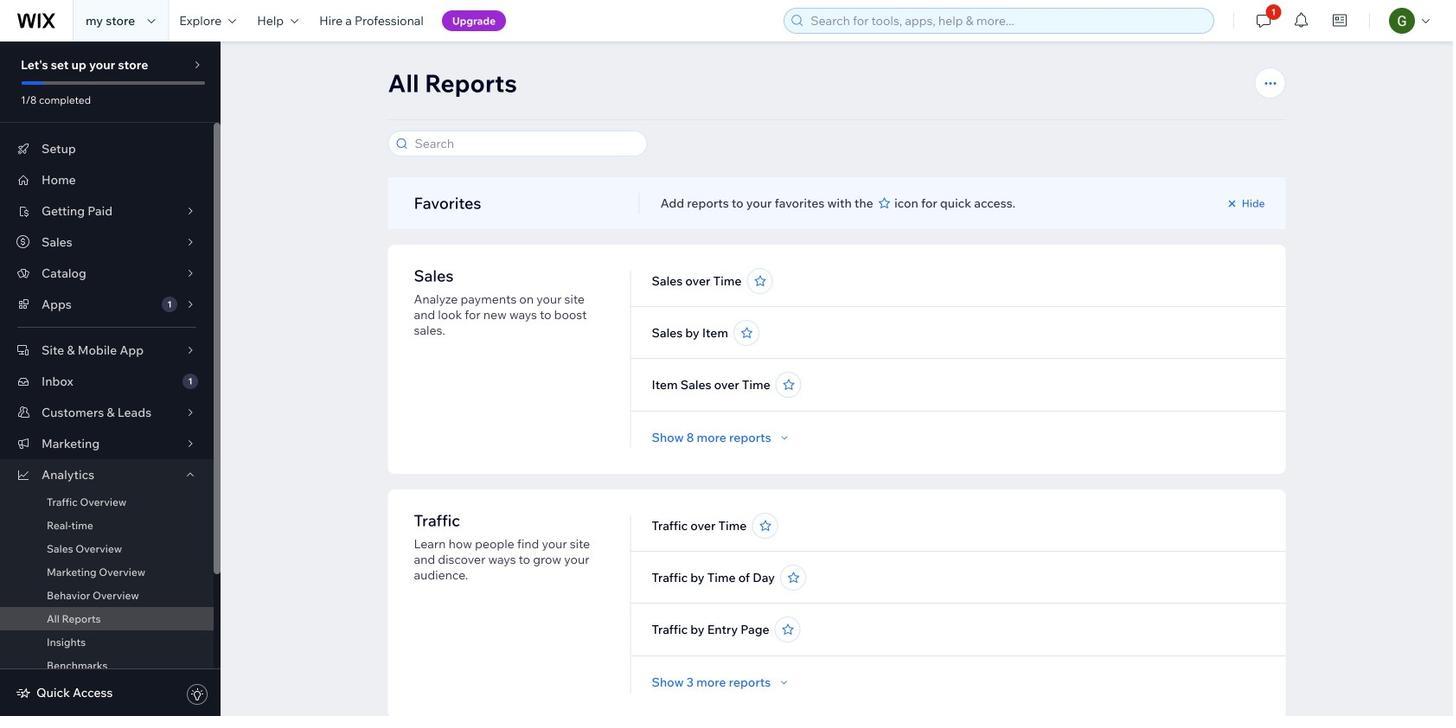 Task type: describe. For each thing, give the bounding box(es) containing it.
Search field
[[410, 132, 642, 156]]



Task type: locate. For each thing, give the bounding box(es) containing it.
sidebar element
[[0, 42, 221, 716]]

Search for tools, apps, help & more... field
[[806, 9, 1209, 33]]



Task type: vqa. For each thing, say whether or not it's contained in the screenshot.
"Set Up Automation"
no



